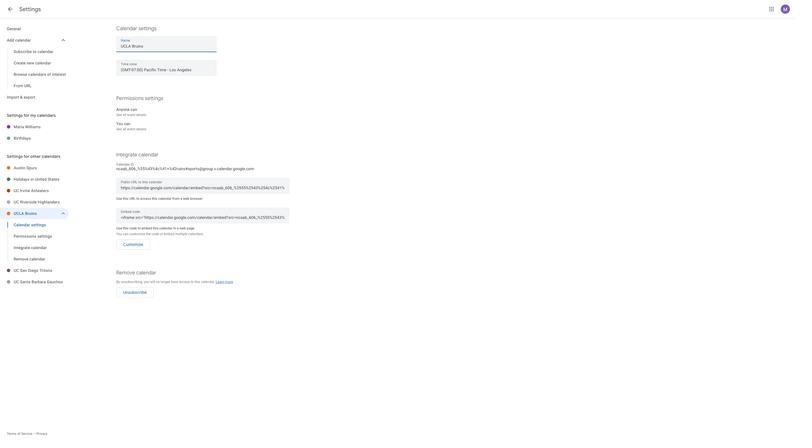Task type: vqa. For each thing, say whether or not it's contained in the screenshot.
UC Irvine Anteaters uc
yes



Task type: locate. For each thing, give the bounding box(es) containing it.
details for you can
[[136, 127, 146, 131]]

2 vertical spatial calendar
[[14, 223, 30, 227]]

1 horizontal spatial code
[[152, 232, 159, 236]]

1 vertical spatial calendar settings
[[14, 223, 46, 227]]

embed right or
[[164, 232, 174, 236]]

united
[[35, 177, 47, 182]]

1 group from the top
[[0, 46, 68, 91]]

integrate up id
[[116, 152, 137, 158]]

by unsubscribing, you will no longer have access to this calendar. learn more
[[116, 280, 233, 284]]

uc left santa
[[14, 280, 19, 284]]

permissions inside settings for other calendars tree
[[14, 234, 36, 239]]

see inside you can see all event details
[[116, 127, 122, 131]]

code down 'use this code to embed this calendar in a web page.'
[[152, 232, 159, 236]]

details inside the 'anyone can see all event details'
[[136, 113, 146, 117]]

all down the 'anyone can see all event details' on the left of the page
[[123, 127, 126, 131]]

permissions settings
[[116, 95, 163, 102], [14, 234, 52, 239]]

1 vertical spatial permissions
[[14, 234, 36, 239]]

settings up maria
[[7, 113, 23, 118]]

web up multiple
[[180, 226, 186, 230]]

details
[[136, 113, 146, 117], [136, 127, 146, 131]]

terms of service – privacy
[[7, 432, 47, 436]]

anteaters
[[31, 188, 49, 193]]

of left interest
[[47, 72, 51, 77]]

can left customize
[[123, 232, 128, 236]]

0 vertical spatial event
[[127, 113, 135, 117]]

remove
[[14, 257, 28, 261], [116, 270, 135, 276]]

3 uc from the top
[[14, 268, 19, 273]]

you left customize
[[116, 232, 122, 236]]

event inside you can see all event details
[[127, 127, 135, 131]]

integrate up san
[[14, 245, 30, 250]]

anyone
[[116, 107, 130, 112]]

1 horizontal spatial integrate calendar
[[116, 152, 158, 158]]

calendars.
[[188, 232, 204, 236]]

integrate calendar up uc san diego tritons on the left of page
[[14, 245, 47, 250]]

maria williams
[[14, 125, 41, 129]]

url
[[24, 84, 32, 88], [129, 197, 136, 201]]

1 vertical spatial event
[[127, 127, 135, 131]]

event inside the 'anyone can see all event details'
[[127, 113, 135, 117]]

remove up unsubscribing,
[[116, 270, 135, 276]]

0 vertical spatial all
[[123, 113, 126, 117]]

uc inside 'link'
[[14, 280, 19, 284]]

details for anyone can
[[136, 113, 146, 117]]

1 vertical spatial calendar
[[116, 162, 130, 166]]

permissions up anyone
[[116, 95, 144, 102]]

integrate
[[116, 152, 137, 158], [14, 245, 30, 250]]

subscribe to calendar
[[14, 49, 53, 54]]

web right 'from' on the left top of the page
[[183, 197, 189, 201]]

you can see all event details
[[116, 121, 146, 131]]

settings for my calendars tree
[[0, 121, 68, 144]]

permissions down ucla bruins
[[14, 234, 36, 239]]

1 vertical spatial remove calendar
[[116, 270, 156, 276]]

privacy link
[[36, 432, 47, 436]]

1 for from the top
[[24, 113, 29, 118]]

uc irvine anteaters tree item
[[0, 185, 68, 196]]

embed
[[142, 226, 152, 230], [164, 232, 174, 236]]

you
[[144, 280, 149, 284]]

of
[[47, 72, 51, 77], [17, 432, 20, 436]]

1 horizontal spatial of
[[47, 72, 51, 77]]

to
[[33, 49, 37, 54], [136, 197, 139, 201], [138, 226, 141, 230], [191, 280, 194, 284]]

details up you can see all event details
[[136, 113, 146, 117]]

web for page.
[[180, 226, 186, 230]]

1 uc from the top
[[14, 188, 19, 193]]

permissions settings down ucla bruins tree item
[[14, 234, 52, 239]]

uc left san
[[14, 268, 19, 273]]

event down anyone
[[127, 113, 135, 117]]

use this code to embed this calendar in a web page.
[[116, 226, 195, 230]]

use this url to access this calendar from a web browser.
[[116, 197, 203, 201]]

barbara
[[32, 280, 46, 284]]

1 horizontal spatial remove
[[116, 270, 135, 276]]

settings right go back image
[[19, 6, 41, 13]]

maria williams tree item
[[0, 121, 68, 133]]

1 vertical spatial can
[[124, 121, 130, 126]]

id
[[131, 162, 134, 166]]

2 event from the top
[[127, 127, 135, 131]]

can down the 'anyone can see all event details' on the left of the page
[[124, 121, 130, 126]]

None text field
[[121, 42, 212, 50], [121, 184, 285, 192], [121, 42, 212, 50], [121, 184, 285, 192]]

1 use from the top
[[116, 197, 122, 201]]

1 vertical spatial details
[[136, 127, 146, 131]]

uc up ucla
[[14, 200, 19, 204]]

use
[[116, 197, 122, 201], [116, 226, 122, 230]]

1 all from the top
[[123, 113, 126, 117]]

0 horizontal spatial code
[[129, 226, 137, 230]]

1 vertical spatial calendars
[[37, 113, 56, 118]]

2 details from the top
[[136, 127, 146, 131]]

calendar
[[116, 25, 137, 32], [116, 162, 130, 166], [14, 223, 30, 227]]

0 vertical spatial for
[[24, 113, 29, 118]]

calendars right my
[[37, 113, 56, 118]]

0 vertical spatial permissions
[[116, 95, 144, 102]]

details inside you can see all event details
[[136, 127, 146, 131]]

ucla bruins tree item
[[0, 208, 68, 219]]

permissions
[[116, 95, 144, 102], [14, 234, 36, 239]]

0 vertical spatial remove
[[14, 257, 28, 261]]

1 vertical spatial embed
[[164, 232, 174, 236]]

4 uc from the top
[[14, 280, 19, 284]]

see inside the 'anyone can see all event details'
[[116, 113, 122, 117]]

2 group from the top
[[0, 219, 68, 265]]

1 vertical spatial code
[[152, 232, 159, 236]]

0 vertical spatial integrate
[[116, 152, 137, 158]]

permissions settings inside settings for other calendars tree
[[14, 234, 52, 239]]

1 vertical spatial url
[[129, 197, 136, 201]]

calendar
[[15, 38, 31, 42], [38, 49, 53, 54], [35, 61, 51, 65], [138, 152, 158, 158], [158, 197, 171, 201], [159, 226, 172, 230], [31, 245, 47, 250], [29, 257, 45, 261], [136, 270, 156, 276]]

embed up the
[[142, 226, 152, 230]]

1 see from the top
[[116, 113, 122, 117]]

tree
[[0, 23, 68, 103]]

general
[[7, 27, 21, 31]]

uc inside tree item
[[14, 188, 19, 193]]

can right anyone
[[131, 107, 137, 112]]

2 uc from the top
[[14, 200, 19, 204]]

you
[[116, 121, 123, 126], [116, 232, 122, 236]]

1 vertical spatial a
[[177, 226, 179, 230]]

uc
[[14, 188, 19, 193], [14, 200, 19, 204], [14, 268, 19, 273], [14, 280, 19, 284]]

2 see from the top
[[116, 127, 122, 131]]

1 event from the top
[[127, 113, 135, 117]]

0 horizontal spatial in
[[31, 177, 34, 182]]

1 horizontal spatial a
[[180, 197, 182, 201]]

can inside the 'anyone can see all event details'
[[131, 107, 137, 112]]

0 vertical spatial settings
[[19, 6, 41, 13]]

1 vertical spatial settings
[[7, 113, 23, 118]]

browser.
[[190, 197, 203, 201]]

0 vertical spatial see
[[116, 113, 122, 117]]

this
[[123, 197, 129, 201], [152, 197, 157, 201], [123, 226, 129, 230], [153, 226, 158, 230], [195, 280, 200, 284]]

1 horizontal spatial permissions
[[116, 95, 144, 102]]

uc for uc irvine anteaters
[[14, 188, 19, 193]]

can inside you can see all event details
[[124, 121, 130, 126]]

calendars down create new calendar
[[28, 72, 46, 77]]

event down the 'anyone can see all event details' on the left of the page
[[127, 127, 135, 131]]

0 vertical spatial permissions settings
[[116, 95, 163, 102]]

0 horizontal spatial permissions settings
[[14, 234, 52, 239]]

states
[[48, 177, 59, 182]]

1 horizontal spatial access
[[179, 280, 190, 284]]

see
[[116, 113, 122, 117], [116, 127, 122, 131]]

privacy
[[36, 432, 47, 436]]

1 vertical spatial for
[[24, 154, 29, 159]]

integrate calendar
[[116, 152, 158, 158], [14, 245, 47, 250]]

calendar inside tree
[[14, 223, 30, 227]]

2 use from the top
[[116, 226, 122, 230]]

create new calendar
[[14, 61, 51, 65]]

ucla bruins link
[[14, 208, 58, 219]]

1 vertical spatial integrate
[[14, 245, 30, 250]]

1 vertical spatial use
[[116, 226, 122, 230]]

0 horizontal spatial permissions
[[14, 234, 36, 239]]

0 vertical spatial url
[[24, 84, 32, 88]]

settings
[[138, 25, 157, 32], [145, 95, 163, 102], [31, 223, 46, 227], [37, 234, 52, 239]]

0 vertical spatial you
[[116, 121, 123, 126]]

you inside you can see all event details
[[116, 121, 123, 126]]

integrate calendar inside settings for other calendars tree
[[14, 245, 47, 250]]

uc riverside highlanders tree item
[[0, 196, 68, 208]]

event for anyone can
[[127, 113, 135, 117]]

code up customize
[[129, 226, 137, 230]]

remove calendar
[[14, 257, 45, 261], [116, 270, 156, 276]]

birthdays tree item
[[0, 133, 68, 144]]

all inside the 'anyone can see all event details'
[[123, 113, 126, 117]]

integrate calendar up id
[[116, 152, 158, 158]]

&
[[20, 95, 23, 99]]

all
[[123, 113, 126, 117], [123, 127, 126, 131]]

see for anyone can
[[116, 113, 122, 117]]

1 vertical spatial web
[[180, 226, 186, 230]]

event
[[127, 113, 135, 117], [127, 127, 135, 131]]

0 vertical spatial group
[[0, 46, 68, 91]]

calendars
[[28, 72, 46, 77], [37, 113, 56, 118], [42, 154, 60, 159]]

web
[[183, 197, 189, 201], [180, 226, 186, 230]]

create
[[14, 61, 26, 65]]

for left my
[[24, 113, 29, 118]]

1 vertical spatial you
[[116, 232, 122, 236]]

0 vertical spatial calendar settings
[[116, 25, 157, 32]]

0 horizontal spatial integrate calendar
[[14, 245, 47, 250]]

0 vertical spatial details
[[136, 113, 146, 117]]

web for browser.
[[183, 197, 189, 201]]

0 vertical spatial embed
[[142, 226, 152, 230]]

0 horizontal spatial a
[[177, 226, 179, 230]]

1 vertical spatial group
[[0, 219, 68, 265]]

1 vertical spatial permissions settings
[[14, 234, 52, 239]]

uc santa barbara gauchos tree item
[[0, 276, 68, 288]]

0 vertical spatial can
[[131, 107, 137, 112]]

all down anyone
[[123, 113, 126, 117]]

permissions settings up the 'anyone can see all event details' on the left of the page
[[116, 95, 163, 102]]

ucla bruins
[[14, 211, 37, 216]]

can
[[131, 107, 137, 112], [124, 121, 130, 126], [123, 232, 128, 236]]

for left the other
[[24, 154, 29, 159]]

remove calendar up uc san diego tritons on the left of page
[[14, 257, 45, 261]]

can for you can
[[124, 121, 130, 126]]

all inside you can see all event details
[[123, 127, 126, 131]]

remove up san
[[14, 257, 28, 261]]

1 vertical spatial integrate calendar
[[14, 245, 47, 250]]

0 vertical spatial integrate calendar
[[116, 152, 158, 158]]

a right 'from' on the left top of the page
[[180, 197, 182, 201]]

None text field
[[121, 66, 212, 74], [121, 213, 285, 221], [121, 66, 212, 74], [121, 213, 285, 221]]

details down the 'anyone can see all event details' on the left of the page
[[136, 127, 146, 131]]

settings for settings for my calendars
[[7, 113, 23, 118]]

event for you can
[[127, 127, 135, 131]]

1 horizontal spatial integrate
[[116, 152, 137, 158]]

0 vertical spatial of
[[47, 72, 51, 77]]

settings for settings for other calendars
[[7, 154, 23, 159]]

unsubscribe
[[123, 290, 147, 295]]

birthdays link
[[14, 133, 68, 144]]

1 you from the top
[[116, 121, 123, 126]]

in left the united
[[31, 177, 34, 182]]

0 horizontal spatial calendar settings
[[14, 223, 46, 227]]

calendar settings
[[116, 25, 157, 32], [14, 223, 46, 227]]

use for use this code to embed this calendar in a web page.
[[116, 226, 122, 230]]

0 vertical spatial use
[[116, 197, 122, 201]]

0 horizontal spatial integrate
[[14, 245, 30, 250]]

group
[[0, 46, 68, 91], [0, 219, 68, 265]]

browse
[[14, 72, 27, 77]]

0 horizontal spatial access
[[140, 197, 151, 201]]

use for use this url to access this calendar from a web browser.
[[116, 197, 122, 201]]

1 vertical spatial remove
[[116, 270, 135, 276]]

1 horizontal spatial permissions settings
[[116, 95, 163, 102]]

remove calendar up unsubscribing,
[[116, 270, 156, 276]]

in
[[31, 177, 34, 182], [173, 226, 176, 230]]

1 details from the top
[[136, 113, 146, 117]]

of right terms
[[17, 432, 20, 436]]

uc for uc riverside highlanders
[[14, 200, 19, 204]]

austin spurs tree item
[[0, 162, 68, 174]]

a
[[180, 197, 182, 201], [177, 226, 179, 230]]

2 for from the top
[[24, 154, 29, 159]]

1 horizontal spatial calendar settings
[[116, 25, 157, 32]]

0 vertical spatial web
[[183, 197, 189, 201]]

for
[[24, 113, 29, 118], [24, 154, 29, 159]]

0 vertical spatial code
[[129, 226, 137, 230]]

1 vertical spatial access
[[179, 280, 190, 284]]

riverside
[[20, 200, 37, 204]]

uc left irvine
[[14, 188, 19, 193]]

calendars up 'austin spurs' link
[[42, 154, 60, 159]]

0 horizontal spatial remove
[[14, 257, 28, 261]]

2 all from the top
[[123, 127, 126, 131]]

0 horizontal spatial of
[[17, 432, 20, 436]]

1 vertical spatial all
[[123, 127, 126, 131]]

1 vertical spatial see
[[116, 127, 122, 131]]

0 horizontal spatial remove calendar
[[14, 257, 45, 261]]

2 vertical spatial calendars
[[42, 154, 60, 159]]

2 you from the top
[[116, 232, 122, 236]]

settings up austin
[[7, 154, 23, 159]]

uc riverside highlanders link
[[14, 196, 68, 208]]

0 vertical spatial remove calendar
[[14, 257, 45, 261]]

you down anyone
[[116, 121, 123, 126]]

in up multiple
[[173, 226, 176, 230]]

1 horizontal spatial in
[[173, 226, 176, 230]]

0 vertical spatial a
[[180, 197, 182, 201]]

access
[[140, 197, 151, 201], [179, 280, 190, 284]]

0 vertical spatial in
[[31, 177, 34, 182]]

you for you can customize the code or embed multiple calendars.
[[116, 232, 122, 236]]

settings for other calendars
[[7, 154, 60, 159]]

a up multiple
[[177, 226, 179, 230]]

integrate inside settings for other calendars tree
[[14, 245, 30, 250]]

2 vertical spatial settings
[[7, 154, 23, 159]]



Task type: describe. For each thing, give the bounding box(es) containing it.
spurs
[[26, 166, 37, 170]]

calendar inside calendar id ncaab_606_%55%43%4c%41+%42ruins#sports@group.v.calendar.google.com
[[116, 162, 130, 166]]

santa
[[20, 280, 31, 284]]

group containing subscribe to calendar
[[0, 46, 68, 91]]

multiple
[[175, 232, 187, 236]]

from url
[[14, 84, 32, 88]]

import
[[7, 95, 19, 99]]

add
[[7, 38, 14, 42]]

or
[[160, 232, 163, 236]]

birthdays
[[14, 136, 31, 140]]

remove calendar inside settings for other calendars tree
[[14, 257, 45, 261]]

go back image
[[7, 6, 14, 13]]

a for in
[[177, 226, 179, 230]]

san
[[20, 268, 27, 273]]

0 vertical spatial access
[[140, 197, 151, 201]]

1 horizontal spatial embed
[[164, 232, 174, 236]]

anyone can see all event details
[[116, 107, 146, 117]]

terms
[[7, 432, 16, 436]]

customize
[[123, 242, 143, 247]]

diego
[[28, 268, 38, 273]]

see for you can
[[116, 127, 122, 131]]

will
[[150, 280, 155, 284]]

new
[[27, 61, 34, 65]]

uc for uc santa barbara gauchos
[[14, 280, 19, 284]]

uc santa barbara gauchos
[[14, 280, 63, 284]]

no
[[156, 280, 160, 284]]

import & export
[[7, 95, 35, 99]]

holidays in united states tree item
[[0, 174, 68, 185]]

uc san diego tritons tree item
[[0, 265, 68, 276]]

tree containing general
[[0, 23, 68, 103]]

my
[[30, 113, 36, 118]]

maria
[[14, 125, 24, 129]]

calendars for other
[[42, 154, 60, 159]]

all for you
[[123, 127, 126, 131]]

2 vertical spatial can
[[123, 232, 128, 236]]

calendar.
[[201, 280, 215, 284]]

you can customize the code or embed multiple calendars.
[[116, 232, 204, 236]]

uc san diego tritons link
[[14, 265, 68, 276]]

holidays in united states
[[14, 177, 59, 182]]

0 vertical spatial calendar
[[116, 25, 137, 32]]

learn more link
[[216, 280, 233, 284]]

longer
[[161, 280, 170, 284]]

customize
[[129, 232, 145, 236]]

settings heading
[[19, 6, 41, 13]]

uc riverside highlanders
[[14, 200, 60, 204]]

0 horizontal spatial url
[[24, 84, 32, 88]]

holidays in united states link
[[14, 174, 68, 185]]

uc irvine anteaters
[[14, 188, 49, 193]]

1 vertical spatial in
[[173, 226, 176, 230]]

export
[[24, 95, 35, 99]]

1 horizontal spatial remove calendar
[[116, 270, 156, 276]]

calendars for my
[[37, 113, 56, 118]]

subscribe
[[14, 49, 32, 54]]

all for anyone
[[123, 113, 126, 117]]

0 vertical spatial calendars
[[28, 72, 46, 77]]

uc san diego tritons
[[14, 268, 52, 273]]

settings for settings
[[19, 6, 41, 13]]

ucla
[[14, 211, 24, 216]]

learn
[[216, 280, 224, 284]]

you for you can see all event details
[[116, 121, 123, 126]]

have
[[171, 280, 178, 284]]

1 vertical spatial of
[[17, 432, 20, 436]]

group containing calendar settings
[[0, 219, 68, 265]]

holidays
[[14, 177, 30, 182]]

in inside tree item
[[31, 177, 34, 182]]

unsubscribe button
[[116, 286, 154, 299]]

for for my
[[24, 113, 29, 118]]

uc irvine anteaters link
[[14, 185, 68, 196]]

uc for uc san diego tritons
[[14, 268, 19, 273]]

browse calendars of interest
[[14, 72, 66, 77]]

of inside tree
[[47, 72, 51, 77]]

ncaab_606_%55%43%4c%41+%42ruins#sports@group.v.calendar.google.com
[[116, 166, 254, 171]]

irvine
[[20, 188, 30, 193]]

page.
[[187, 226, 195, 230]]

other
[[30, 154, 41, 159]]

remove inside settings for other calendars tree
[[14, 257, 28, 261]]

from
[[172, 197, 180, 201]]

unsubscribing,
[[121, 280, 143, 284]]

gauchos
[[47, 280, 63, 284]]

uc santa barbara gauchos link
[[14, 276, 68, 288]]

0 horizontal spatial embed
[[142, 226, 152, 230]]

service
[[21, 432, 32, 436]]

tritons
[[39, 268, 52, 273]]

austin spurs
[[14, 166, 37, 170]]

williams
[[25, 125, 41, 129]]

a for from
[[180, 197, 182, 201]]

from
[[14, 84, 23, 88]]

–
[[33, 432, 35, 436]]

interest
[[52, 72, 66, 77]]

settings for other calendars tree
[[0, 162, 68, 288]]

highlanders
[[38, 200, 60, 204]]

bruins
[[25, 211, 37, 216]]

settings for my calendars
[[7, 113, 56, 118]]

by
[[116, 280, 120, 284]]

add calendar
[[7, 38, 31, 42]]

calendar id ncaab_606_%55%43%4c%41+%42ruins#sports@group.v.calendar.google.com
[[116, 162, 254, 171]]

calendar settings inside group
[[14, 223, 46, 227]]

austin spurs link
[[14, 162, 68, 174]]

for for other
[[24, 154, 29, 159]]

the
[[146, 232, 151, 236]]

austin
[[14, 166, 25, 170]]

can for anyone can
[[131, 107, 137, 112]]

more
[[225, 280, 233, 284]]

terms of service link
[[7, 432, 32, 436]]

to inside tree
[[33, 49, 37, 54]]

1 horizontal spatial url
[[129, 197, 136, 201]]



